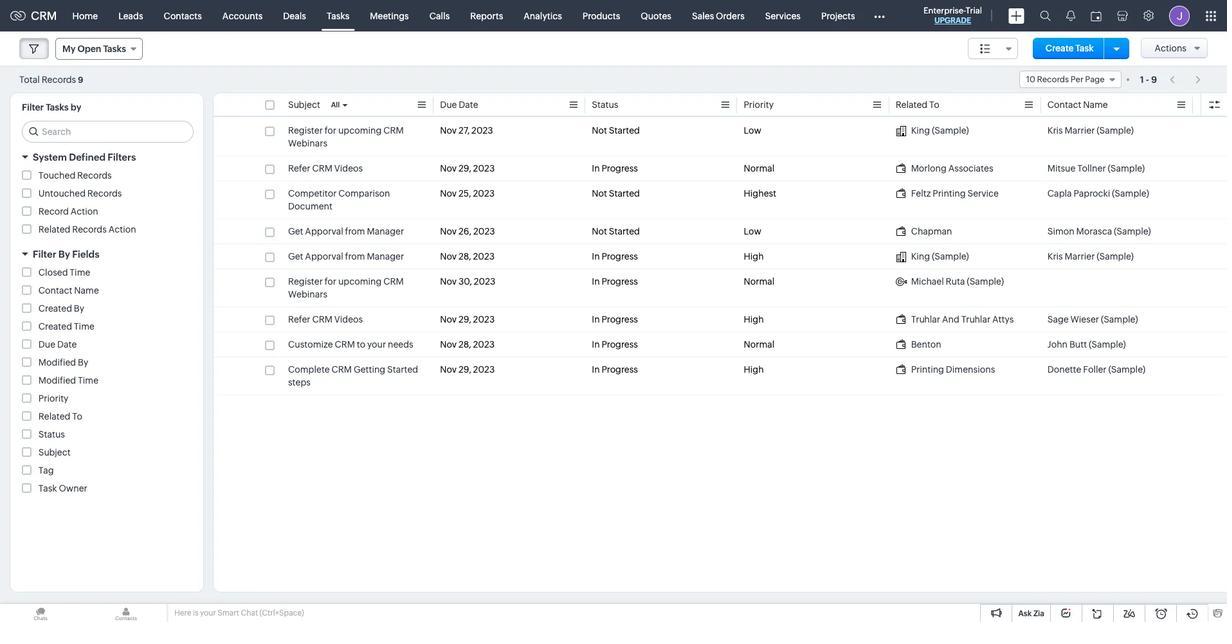 Task type: describe. For each thing, give the bounding box(es) containing it.
nov for refer crm videos link for normal
[[440, 163, 457, 174]]

26,
[[459, 226, 472, 237]]

1 vertical spatial your
[[200, 609, 216, 618]]

nov for nov 30, 2023 register for upcoming crm webinars link
[[440, 277, 457, 287]]

here
[[174, 609, 191, 618]]

morlong associates
[[911, 163, 993, 174]]

in for crm
[[592, 277, 600, 287]]

(ctrl+space)
[[260, 609, 304, 618]]

by for modified
[[78, 358, 88, 368]]

kris marrier (sample) for low
[[1048, 125, 1134, 136]]

nov for complete crm getting started steps link
[[440, 365, 457, 375]]

1 vertical spatial status
[[38, 430, 65, 440]]

create menu image
[[1008, 8, 1025, 23]]

not started for nov 25, 2023
[[592, 188, 640, 199]]

printing dimensions link
[[896, 363, 995, 376]]

in for manager
[[592, 251, 600, 262]]

nov 26, 2023
[[440, 226, 495, 237]]

(sample) for register for upcoming crm webinars link for nov 27, 2023
[[1097, 125, 1134, 136]]

total records 9
[[19, 74, 83, 85]]

started for nov 26, 2023
[[609, 226, 640, 237]]

in progress for crm
[[592, 277, 638, 287]]

progress for your
[[602, 340, 638, 350]]

upcoming for nov 30, 2023
[[338, 277, 382, 287]]

task inside create task button
[[1076, 43, 1094, 53]]

videos for normal
[[334, 163, 363, 174]]

feltz printing service link
[[896, 187, 999, 200]]

(sample) for get apporval from manager link related to nov 26, 2023
[[1114, 226, 1151, 237]]

(sample) for customize crm to your needs link
[[1089, 340, 1126, 350]]

29, for morlong associates
[[459, 163, 471, 174]]

closed
[[38, 268, 68, 278]]

0 horizontal spatial subject
[[38, 448, 71, 458]]

donette foller (sample) link
[[1048, 363, 1146, 376]]

deals link
[[273, 0, 316, 31]]

capla paprocki (sample) link
[[1048, 187, 1149, 200]]

sales orders link
[[682, 0, 755, 31]]

refer for normal
[[288, 163, 310, 174]]

untouched
[[38, 188, 86, 199]]

john butt (sample) link
[[1048, 338, 1126, 351]]

1 in progress from the top
[[592, 163, 638, 174]]

butt
[[1070, 340, 1087, 350]]

time for created time
[[74, 322, 94, 332]]

getting
[[354, 365, 385, 375]]

not for nov 26, 2023
[[592, 226, 607, 237]]

time for modified time
[[78, 376, 98, 386]]

0 horizontal spatial due date
[[38, 340, 77, 350]]

mitsue tollner (sample) link
[[1048, 162, 1145, 175]]

feltz printing service
[[911, 188, 999, 199]]

1 horizontal spatial contact name
[[1048, 100, 1108, 110]]

filter for filter by fields
[[33, 249, 56, 260]]

sage wieser (sample)
[[1048, 315, 1138, 325]]

high for printing dimensions
[[744, 365, 764, 375]]

in progress for manager
[[592, 251, 638, 262]]

here is your smart chat (ctrl+space)
[[174, 609, 304, 618]]

crm link
[[10, 9, 57, 23]]

get apporval from manager for nov 28, 2023
[[288, 251, 404, 262]]

by
[[71, 102, 81, 113]]

1 horizontal spatial due
[[440, 100, 457, 110]]

created by
[[38, 304, 84, 314]]

total
[[19, 74, 40, 85]]

filter tasks by
[[22, 102, 81, 113]]

ask zia
[[1018, 610, 1045, 619]]

filter by fields button
[[10, 243, 203, 266]]

upcoming for nov 27, 2023
[[338, 125, 382, 136]]

1 vertical spatial related
[[38, 224, 70, 235]]

complete crm getting started steps link
[[288, 363, 427, 389]]

webinars for nov 30, 2023
[[288, 289, 327, 300]]

29, for printing dimensions
[[459, 365, 471, 375]]

sales
[[692, 11, 714, 21]]

michael
[[911, 277, 944, 287]]

(sample) for refer crm videos link for normal
[[1108, 163, 1145, 174]]

28, for get apporval from manager
[[459, 251, 471, 262]]

benton link
[[896, 338, 941, 351]]

refer crm videos link for high
[[288, 313, 363, 326]]

create task button
[[1033, 38, 1107, 59]]

2023 for complete crm getting started steps link
[[473, 365, 495, 375]]

signals image
[[1066, 10, 1075, 21]]

morlong associates link
[[896, 162, 993, 175]]

1 vertical spatial contact name
[[38, 286, 99, 296]]

videos for high
[[334, 315, 363, 325]]

sage wieser (sample) link
[[1048, 313, 1138, 326]]

10 Records Per Page field
[[1019, 71, 1121, 88]]

nov 28, 2023 for customize crm to your needs
[[440, 340, 495, 350]]

nov 28, 2023 for get apporval from manager
[[440, 251, 495, 262]]

nov for customize crm to your needs link
[[440, 340, 457, 350]]

4 in progress from the top
[[592, 315, 638, 325]]

9 for total records 9
[[78, 75, 83, 85]]

register for upcoming crm webinars for nov 27, 2023
[[288, 125, 404, 149]]

0 vertical spatial status
[[592, 100, 618, 110]]

not for nov 27, 2023
[[592, 125, 607, 136]]

progress for started
[[602, 365, 638, 375]]

started for nov 25, 2023
[[609, 188, 640, 199]]

in for started
[[592, 365, 600, 375]]

search element
[[1032, 0, 1059, 32]]

open
[[77, 44, 101, 54]]

upgrade
[[934, 16, 971, 25]]

started inside complete crm getting started steps
[[387, 365, 418, 375]]

(sample) for high's refer crm videos link
[[1101, 315, 1138, 325]]

mitsue tollner (sample)
[[1048, 163, 1145, 174]]

mitsue
[[1048, 163, 1076, 174]]

deals
[[283, 11, 306, 21]]

complete
[[288, 365, 330, 375]]

1 horizontal spatial date
[[459, 100, 478, 110]]

modified for modified by
[[38, 358, 76, 368]]

normal for morlong
[[744, 163, 775, 174]]

1 vertical spatial priority
[[38, 394, 68, 404]]

register for upcoming crm webinars link for nov 30, 2023
[[288, 275, 427, 301]]

created for created by
[[38, 304, 72, 314]]

zia
[[1034, 610, 1045, 619]]

simon morasca (sample)
[[1048, 226, 1151, 237]]

1 vertical spatial due
[[38, 340, 55, 350]]

1 horizontal spatial subject
[[288, 100, 320, 110]]

kris for high
[[1048, 251, 1063, 262]]

paprocki
[[1074, 188, 1110, 199]]

capla
[[1048, 188, 1072, 199]]

nov 27, 2023
[[440, 125, 493, 136]]

4 in from the top
[[592, 315, 600, 325]]

(sample) up morlong associates
[[932, 125, 969, 136]]

customize crm to your needs link
[[288, 338, 413, 351]]

2023 for high's refer crm videos link
[[473, 315, 495, 325]]

from for nov 28, 2023
[[345, 251, 365, 262]]

per
[[1071, 75, 1084, 84]]

calendar image
[[1091, 11, 1102, 21]]

1 vertical spatial name
[[74, 286, 99, 296]]

0 vertical spatial related to
[[896, 100, 940, 110]]

progress for manager
[[602, 251, 638, 262]]

fields
[[72, 249, 99, 260]]

0 horizontal spatial action
[[71, 206, 98, 217]]

leads link
[[108, 0, 153, 31]]

create menu element
[[1001, 0, 1032, 31]]

page
[[1085, 75, 1105, 84]]

john
[[1048, 340, 1068, 350]]

get apporval from manager link for nov 28, 2023
[[288, 250, 404, 263]]

2023 for refer crm videos link for normal
[[473, 163, 495, 174]]

task owner
[[38, 484, 87, 494]]

normal for michael
[[744, 277, 775, 287]]

associates
[[949, 163, 993, 174]]

refer crm videos for high
[[288, 315, 363, 325]]

ruta
[[946, 277, 965, 287]]

nov for competitor comparison document link
[[440, 188, 457, 199]]

nov 30, 2023
[[440, 277, 496, 287]]

projects link
[[811, 0, 865, 31]]

crm inside complete crm getting started steps
[[332, 365, 352, 375]]

highest
[[744, 188, 776, 199]]

foller
[[1083, 365, 1107, 375]]

donette
[[1048, 365, 1081, 375]]

defined
[[69, 152, 106, 163]]

orders
[[716, 11, 745, 21]]

1 vertical spatial printing
[[911, 365, 944, 375]]

1 in from the top
[[592, 163, 600, 174]]

tasks inside my open tasks field
[[103, 44, 126, 54]]

2 vertical spatial related
[[38, 412, 70, 422]]

all
[[331, 101, 340, 109]]

dimensions
[[946, 365, 995, 375]]

actions
[[1155, 43, 1187, 53]]

smart
[[218, 609, 239, 618]]

capla paprocki (sample)
[[1048, 188, 1149, 199]]

touched records
[[38, 170, 112, 181]]

profile image
[[1169, 5, 1190, 26]]

0 horizontal spatial contact
[[38, 286, 72, 296]]

my
[[62, 44, 75, 54]]

record action
[[38, 206, 98, 217]]

refer for high
[[288, 315, 310, 325]]

modified for modified time
[[38, 376, 76, 386]]

0 vertical spatial related
[[896, 100, 928, 110]]

donette foller (sample)
[[1048, 365, 1146, 375]]

meetings link
[[360, 0, 419, 31]]

contacts
[[164, 11, 202, 21]]

calls link
[[419, 0, 460, 31]]

comparison
[[338, 188, 390, 199]]

get for nov 26, 2023
[[288, 226, 303, 237]]

1 vertical spatial to
[[72, 412, 82, 422]]

not for nov 25, 2023
[[592, 188, 607, 199]]

manager for nov 26, 2023
[[367, 226, 404, 237]]

0 horizontal spatial tasks
[[46, 102, 69, 113]]

home
[[72, 11, 98, 21]]

0 vertical spatial to
[[929, 100, 940, 110]]

marrier for high
[[1065, 251, 1095, 262]]

1 horizontal spatial priority
[[744, 100, 774, 110]]

kris marrier (sample) link for high
[[1048, 250, 1134, 263]]

(sample) for complete crm getting started steps link
[[1108, 365, 1146, 375]]



Task type: locate. For each thing, give the bounding box(es) containing it.
(sample) right ruta
[[967, 277, 1004, 287]]

kris up mitsue
[[1048, 125, 1063, 136]]

get apporval from manager link
[[288, 225, 404, 238], [288, 250, 404, 263]]

tasks right "open"
[[103, 44, 126, 54]]

1 28, from the top
[[459, 251, 471, 262]]

3 high from the top
[[744, 365, 764, 375]]

subject up tag
[[38, 448, 71, 458]]

2 marrier from the top
[[1065, 251, 1095, 262]]

by for created
[[74, 304, 84, 314]]

1 modified from the top
[[38, 358, 76, 368]]

0 vertical spatial king
[[911, 125, 930, 136]]

king (sample) link down chapman
[[896, 250, 969, 263]]

0 vertical spatial 29,
[[459, 163, 471, 174]]

1 normal from the top
[[744, 163, 775, 174]]

0 vertical spatial register for upcoming crm webinars link
[[288, 124, 427, 150]]

modified by
[[38, 358, 88, 368]]

0 vertical spatial register for upcoming crm webinars
[[288, 125, 404, 149]]

records
[[42, 74, 76, 85], [1037, 75, 1069, 84], [77, 170, 112, 181], [87, 188, 122, 199], [72, 224, 107, 235]]

1 get from the top
[[288, 226, 303, 237]]

kris marrier (sample) link up tollner at right
[[1048, 124, 1134, 137]]

complete crm getting started steps
[[288, 365, 418, 388]]

1 - 9
[[1140, 74, 1157, 85]]

(sample) inside mitsue tollner (sample) link
[[1108, 163, 1145, 174]]

quotes link
[[630, 0, 682, 31]]

marrier
[[1065, 125, 1095, 136], [1065, 251, 1095, 262]]

1 vertical spatial 29,
[[459, 315, 471, 325]]

7 nov from the top
[[440, 315, 457, 325]]

2 vertical spatial normal
[[744, 340, 775, 350]]

refer up competitor
[[288, 163, 310, 174]]

1 vertical spatial kris
[[1048, 251, 1063, 262]]

3 nov from the top
[[440, 188, 457, 199]]

1 refer from the top
[[288, 163, 310, 174]]

6 nov from the top
[[440, 277, 457, 287]]

printing dimensions
[[911, 365, 995, 375]]

for for nov 30, 2023
[[325, 277, 336, 287]]

register for nov 27, 2023
[[288, 125, 323, 136]]

4 progress from the top
[[602, 315, 638, 325]]

modified
[[38, 358, 76, 368], [38, 376, 76, 386]]

refer crm videos link
[[288, 162, 363, 175], [288, 313, 363, 326]]

0 vertical spatial date
[[459, 100, 478, 110]]

by for filter
[[58, 249, 70, 260]]

2 kris marrier (sample) link from the top
[[1048, 250, 1134, 263]]

by up the modified time
[[78, 358, 88, 368]]

4 nov from the top
[[440, 226, 457, 237]]

high
[[744, 251, 764, 262], [744, 315, 764, 325], [744, 365, 764, 375]]

contacts image
[[86, 605, 167, 623]]

2 vertical spatial tasks
[[46, 102, 69, 113]]

3 not from the top
[[592, 226, 607, 237]]

1 vertical spatial register for upcoming crm webinars link
[[288, 275, 427, 301]]

1 29, from the top
[[459, 163, 471, 174]]

refer crm videos up competitor
[[288, 163, 363, 174]]

1 kris marrier (sample) link from the top
[[1048, 124, 1134, 137]]

2023 for register for upcoming crm webinars link for nov 27, 2023
[[471, 125, 493, 136]]

1 kris marrier (sample) from the top
[[1048, 125, 1134, 136]]

2 vertical spatial 29,
[[459, 365, 471, 375]]

simon morasca (sample) link
[[1048, 225, 1151, 238]]

1 horizontal spatial tasks
[[103, 44, 126, 54]]

Other Modules field
[[865, 5, 893, 26]]

(sample) inside michael ruta (sample) link
[[967, 277, 1004, 287]]

king up "morlong"
[[911, 125, 930, 136]]

0 horizontal spatial due
[[38, 340, 55, 350]]

crm
[[31, 9, 57, 23], [383, 125, 404, 136], [312, 163, 332, 174], [383, 277, 404, 287], [312, 315, 332, 325], [335, 340, 355, 350], [332, 365, 352, 375]]

2 refer crm videos link from the top
[[288, 313, 363, 326]]

(sample) up mitsue tollner (sample) link
[[1097, 125, 1134, 136]]

2023 for customize crm to your needs link
[[473, 340, 495, 350]]

28,
[[459, 251, 471, 262], [459, 340, 471, 350]]

0 vertical spatial refer crm videos
[[288, 163, 363, 174]]

reports link
[[460, 0, 513, 31]]

0 horizontal spatial contact name
[[38, 286, 99, 296]]

contact down closed
[[38, 286, 72, 296]]

10 records per page
[[1026, 75, 1105, 84]]

refer crm videos link for normal
[[288, 162, 363, 175]]

1 kris from the top
[[1048, 125, 1063, 136]]

records up the fields
[[72, 224, 107, 235]]

1 high from the top
[[744, 251, 764, 262]]

1 manager from the top
[[367, 226, 404, 237]]

1 vertical spatial refer crm videos
[[288, 315, 363, 325]]

contact name down the closed time
[[38, 286, 99, 296]]

morasca
[[1076, 226, 1112, 237]]

tasks left by
[[46, 102, 69, 113]]

king (sample) up morlong associates link
[[911, 125, 969, 136]]

king (sample) down chapman
[[911, 251, 969, 262]]

low for chapman
[[744, 226, 761, 237]]

upcoming down 'all'
[[338, 125, 382, 136]]

1 horizontal spatial to
[[929, 100, 940, 110]]

2 from from the top
[[345, 251, 365, 262]]

your
[[367, 340, 386, 350], [200, 609, 216, 618]]

records right 10 on the right of the page
[[1037, 75, 1069, 84]]

3 in progress from the top
[[592, 277, 638, 287]]

3 29, from the top
[[459, 365, 471, 375]]

filter inside dropdown button
[[33, 249, 56, 260]]

due
[[440, 100, 457, 110], [38, 340, 55, 350]]

1 nov 29, 2023 from the top
[[440, 163, 495, 174]]

0 vertical spatial action
[[71, 206, 98, 217]]

nov 28, 2023 down "nov 30, 2023"
[[440, 340, 495, 350]]

records down the touched records
[[87, 188, 122, 199]]

1 progress from the top
[[602, 163, 638, 174]]

(sample) up donette foller (sample)
[[1089, 340, 1126, 350]]

kris marrier (sample) for high
[[1048, 251, 1134, 262]]

marrier for low
[[1065, 125, 1095, 136]]

(sample) right morasca
[[1114, 226, 1151, 237]]

2 webinars from the top
[[288, 289, 327, 300]]

1 vertical spatial 28,
[[459, 340, 471, 350]]

0 vertical spatial printing
[[933, 188, 966, 199]]

get
[[288, 226, 303, 237], [288, 251, 303, 262]]

1 king (sample) link from the top
[[896, 124, 969, 137]]

king for high
[[911, 251, 930, 262]]

michael ruta (sample)
[[911, 277, 1004, 287]]

owner
[[59, 484, 87, 494]]

get for nov 28, 2023
[[288, 251, 303, 262]]

kris marrier (sample) link down morasca
[[1048, 250, 1134, 263]]

(sample) right wieser
[[1101, 315, 1138, 325]]

videos up customize crm to your needs link
[[334, 315, 363, 325]]

get apporval from manager link for nov 26, 2023
[[288, 225, 404, 238]]

action
[[71, 206, 98, 217], [108, 224, 136, 235]]

register for upcoming crm webinars up customize crm to your needs
[[288, 277, 404, 300]]

manager for nov 28, 2023
[[367, 251, 404, 262]]

1 vertical spatial date
[[57, 340, 77, 350]]

time down the fields
[[70, 268, 90, 278]]

2023 for get apporval from manager link related to nov 26, 2023
[[473, 226, 495, 237]]

-
[[1146, 74, 1149, 85]]

2 upcoming from the top
[[338, 277, 382, 287]]

1 vertical spatial tasks
[[103, 44, 126, 54]]

1 apporval from the top
[[305, 226, 343, 237]]

contacts link
[[153, 0, 212, 31]]

progress
[[602, 163, 638, 174], [602, 251, 638, 262], [602, 277, 638, 287], [602, 315, 638, 325], [602, 340, 638, 350], [602, 365, 638, 375]]

apporval for nov 28, 2023
[[305, 251, 343, 262]]

records for related
[[72, 224, 107, 235]]

truhlar right the and
[[961, 315, 991, 325]]

king (sample) for low
[[911, 125, 969, 136]]

2 normal from the top
[[744, 277, 775, 287]]

0 vertical spatial contact name
[[1048, 100, 1108, 110]]

0 horizontal spatial status
[[38, 430, 65, 440]]

0 vertical spatial for
[[325, 125, 336, 136]]

created for created time
[[38, 322, 72, 332]]

1 from from the top
[[345, 226, 365, 237]]

1 vertical spatial get apporval from manager
[[288, 251, 404, 262]]

in for your
[[592, 340, 600, 350]]

28, down "26,"
[[459, 251, 471, 262]]

1 vertical spatial kris marrier (sample)
[[1048, 251, 1134, 262]]

your right the to
[[367, 340, 386, 350]]

contact down 10 records per page
[[1048, 100, 1081, 110]]

1 king (sample) from the top
[[911, 125, 969, 136]]

tollner
[[1077, 163, 1106, 174]]

0 vertical spatial modified
[[38, 358, 76, 368]]

time down modified by
[[78, 376, 98, 386]]

9 for 1 - 9
[[1151, 74, 1157, 85]]

not started for nov 27, 2023
[[592, 125, 640, 136]]

30,
[[459, 277, 472, 287]]

nov
[[440, 125, 457, 136], [440, 163, 457, 174], [440, 188, 457, 199], [440, 226, 457, 237], [440, 251, 457, 262], [440, 277, 457, 287], [440, 315, 457, 325], [440, 340, 457, 350], [440, 365, 457, 375]]

competitor comparison document
[[288, 188, 390, 212]]

chats image
[[0, 605, 81, 623]]

signals element
[[1059, 0, 1083, 32]]

0 vertical spatial low
[[744, 125, 761, 136]]

records up 'filter tasks by'
[[42, 74, 76, 85]]

ask
[[1018, 610, 1032, 619]]

high for king (sample)
[[744, 251, 764, 262]]

1 get apporval from manager from the top
[[288, 226, 404, 237]]

kris for low
[[1048, 125, 1063, 136]]

morlong
[[911, 163, 947, 174]]

2 kris from the top
[[1048, 251, 1063, 262]]

2 not started from the top
[[592, 188, 640, 199]]

document
[[288, 201, 333, 212]]

action up related records action on the left of the page
[[71, 206, 98, 217]]

register for nov 30, 2023
[[288, 277, 323, 287]]

0 vertical spatial tasks
[[327, 11, 349, 21]]

3 in from the top
[[592, 277, 600, 287]]

1 vertical spatial nov 29, 2023
[[440, 315, 495, 325]]

1 vertical spatial videos
[[334, 315, 363, 325]]

records for touched
[[77, 170, 112, 181]]

1 vertical spatial nov 28, 2023
[[440, 340, 495, 350]]

1 vertical spatial filter
[[33, 249, 56, 260]]

2 king (sample) from the top
[[911, 251, 969, 262]]

records inside field
[[1037, 75, 1069, 84]]

0 vertical spatial webinars
[[288, 138, 327, 149]]

1 vertical spatial king (sample) link
[[896, 250, 969, 263]]

1 vertical spatial marrier
[[1065, 251, 1095, 262]]

5 nov from the top
[[440, 251, 457, 262]]

2 manager from the top
[[367, 251, 404, 262]]

My Open Tasks field
[[55, 38, 143, 60]]

1 vertical spatial king
[[911, 251, 930, 262]]

customize
[[288, 340, 333, 350]]

1 webinars from the top
[[288, 138, 327, 149]]

benton
[[911, 340, 941, 350]]

2 get apporval from manager link from the top
[[288, 250, 404, 263]]

time for closed time
[[70, 268, 90, 278]]

navigation
[[1164, 70, 1208, 89]]

2 nov 29, 2023 from the top
[[440, 315, 495, 325]]

king (sample) link for low
[[896, 124, 969, 137]]

created down created by
[[38, 322, 72, 332]]

records for total
[[42, 74, 76, 85]]

27,
[[459, 125, 470, 136]]

(sample) inside "simon morasca (sample)" link
[[1114, 226, 1151, 237]]

(sample) up michael ruta (sample) link
[[932, 251, 969, 262]]

2 29, from the top
[[459, 315, 471, 325]]

None field
[[968, 38, 1018, 59]]

9 inside total records 9
[[78, 75, 83, 85]]

0 vertical spatial get
[[288, 226, 303, 237]]

2 register from the top
[[288, 277, 323, 287]]

0 vertical spatial normal
[[744, 163, 775, 174]]

1 vertical spatial king (sample)
[[911, 251, 969, 262]]

due date up modified by
[[38, 340, 77, 350]]

1 king from the top
[[911, 125, 930, 136]]

low up "highest"
[[744, 125, 761, 136]]

your inside row group
[[367, 340, 386, 350]]

started for nov 27, 2023
[[609, 125, 640, 136]]

name down page
[[1083, 100, 1108, 110]]

not started for nov 26, 2023
[[592, 226, 640, 237]]

high for truhlar and truhlar attys
[[744, 315, 764, 325]]

2023 for competitor comparison document link
[[473, 188, 495, 199]]

created up created time
[[38, 304, 72, 314]]

1 horizontal spatial your
[[367, 340, 386, 350]]

2 videos from the top
[[334, 315, 363, 325]]

nov for register for upcoming crm webinars link for nov 27, 2023
[[440, 125, 457, 136]]

0 vertical spatial not started
[[592, 125, 640, 136]]

to down the modified time
[[72, 412, 82, 422]]

attys
[[992, 315, 1014, 325]]

refer crm videos for normal
[[288, 163, 363, 174]]

by up the closed time
[[58, 249, 70, 260]]

in progress for your
[[592, 340, 638, 350]]

2 28, from the top
[[459, 340, 471, 350]]

1 vertical spatial not started
[[592, 188, 640, 199]]

task down tag
[[38, 484, 57, 494]]

kris marrier (sample) down morasca
[[1048, 251, 1134, 262]]

register up competitor
[[288, 125, 323, 136]]

calls
[[429, 11, 450, 21]]

by inside dropdown button
[[58, 249, 70, 260]]

(sample) inside "capla paprocki (sample)" link
[[1112, 188, 1149, 199]]

contact name down per
[[1048, 100, 1108, 110]]

not
[[592, 125, 607, 136], [592, 188, 607, 199], [592, 226, 607, 237]]

nov for get apporval from manager link related to nov 26, 2023
[[440, 226, 457, 237]]

0 vertical spatial manager
[[367, 226, 404, 237]]

1 refer crm videos from the top
[[288, 163, 363, 174]]

and
[[942, 315, 960, 325]]

0 vertical spatial upcoming
[[338, 125, 382, 136]]

(sample) for competitor comparison document link
[[1112, 188, 1149, 199]]

date down created time
[[57, 340, 77, 350]]

apporval for nov 26, 2023
[[305, 226, 343, 237]]

1 marrier from the top
[[1065, 125, 1095, 136]]

due up modified by
[[38, 340, 55, 350]]

(sample) inside donette foller (sample) link
[[1108, 365, 1146, 375]]

printing down morlong associates
[[933, 188, 966, 199]]

date up nov 27, 2023
[[459, 100, 478, 110]]

chapman link
[[896, 225, 952, 238]]

1 vertical spatial not
[[592, 188, 607, 199]]

in progress for started
[[592, 365, 638, 375]]

2 refer crm videos from the top
[[288, 315, 363, 325]]

refer
[[288, 163, 310, 174], [288, 315, 310, 325]]

sage
[[1048, 315, 1069, 325]]

2 truhlar from the left
[[961, 315, 991, 325]]

search image
[[1040, 10, 1051, 21]]

progress for crm
[[602, 277, 638, 287]]

action up filter by fields dropdown button
[[108, 224, 136, 235]]

2 modified from the top
[[38, 376, 76, 386]]

related
[[896, 100, 928, 110], [38, 224, 70, 235], [38, 412, 70, 422]]

(sample) right foller
[[1108, 365, 1146, 375]]

1 vertical spatial action
[[108, 224, 136, 235]]

modified up the modified time
[[38, 358, 76, 368]]

from for nov 26, 2023
[[345, 226, 365, 237]]

register for upcoming crm webinars link for nov 27, 2023
[[288, 124, 427, 150]]

0 vertical spatial register
[[288, 125, 323, 136]]

0 horizontal spatial name
[[74, 286, 99, 296]]

3 nov 29, 2023 from the top
[[440, 365, 495, 375]]

5 in from the top
[[592, 340, 600, 350]]

2 register for upcoming crm webinars link from the top
[[288, 275, 427, 301]]

1 vertical spatial by
[[74, 304, 84, 314]]

1 horizontal spatial action
[[108, 224, 136, 235]]

29,
[[459, 163, 471, 174], [459, 315, 471, 325], [459, 365, 471, 375]]

1 horizontal spatial contact
[[1048, 100, 1081, 110]]

king (sample) link up "morlong"
[[896, 124, 969, 137]]

1 register for upcoming crm webinars link from the top
[[288, 124, 427, 150]]

register for upcoming crm webinars for nov 30, 2023
[[288, 277, 404, 300]]

related to
[[896, 100, 940, 110], [38, 412, 82, 422]]

records down defined
[[77, 170, 112, 181]]

name down the closed time
[[74, 286, 99, 296]]

kris marrier (sample) link for low
[[1048, 124, 1134, 137]]

refer up customize
[[288, 315, 310, 325]]

records for 10
[[1037, 75, 1069, 84]]

6 progress from the top
[[602, 365, 638, 375]]

your right is
[[200, 609, 216, 618]]

2 register for upcoming crm webinars from the top
[[288, 277, 404, 300]]

marrier up tollner at right
[[1065, 125, 1095, 136]]

1 horizontal spatial status
[[592, 100, 618, 110]]

1 refer crm videos link from the top
[[288, 162, 363, 175]]

chapman
[[911, 226, 952, 237]]

for for nov 27, 2023
[[325, 125, 336, 136]]

Search text field
[[23, 122, 193, 142]]

chat
[[241, 609, 258, 618]]

needs
[[388, 340, 413, 350]]

records for untouched
[[87, 188, 122, 199]]

3 not started from the top
[[592, 226, 640, 237]]

1 nov from the top
[[440, 125, 457, 136]]

kris marrier (sample) up tollner at right
[[1048, 125, 1134, 136]]

2 progress from the top
[[602, 251, 638, 262]]

2 get from the top
[[288, 251, 303, 262]]

1 videos from the top
[[334, 163, 363, 174]]

2 kris marrier (sample) from the top
[[1048, 251, 1134, 262]]

row group containing register for upcoming crm webinars
[[214, 118, 1227, 396]]

tasks link
[[316, 0, 360, 31]]

0 vertical spatial get apporval from manager link
[[288, 225, 404, 238]]

9 up by
[[78, 75, 83, 85]]

1 nov 28, 2023 from the top
[[440, 251, 495, 262]]

products
[[583, 11, 620, 21]]

2 nov from the top
[[440, 163, 457, 174]]

2 refer from the top
[[288, 315, 310, 325]]

upcoming up the to
[[338, 277, 382, 287]]

29, for truhlar and truhlar attys
[[459, 315, 471, 325]]

home link
[[62, 0, 108, 31]]

1 get apporval from manager link from the top
[[288, 225, 404, 238]]

(sample) inside john butt (sample) link
[[1089, 340, 1126, 350]]

1 not from the top
[[592, 125, 607, 136]]

0 vertical spatial nov 28, 2023
[[440, 251, 495, 262]]

2 get apporval from manager from the top
[[288, 251, 404, 262]]

register for upcoming crm webinars down 'all'
[[288, 125, 404, 149]]

king (sample) link for high
[[896, 250, 969, 263]]

king for low
[[911, 125, 930, 136]]

priority
[[744, 100, 774, 110], [38, 394, 68, 404]]

row group
[[214, 118, 1227, 396]]

0 vertical spatial kris
[[1048, 125, 1063, 136]]

8 nov from the top
[[440, 340, 457, 350]]

2 king from the top
[[911, 251, 930, 262]]

refer crm videos link up customize
[[288, 313, 363, 326]]

size image
[[980, 43, 990, 55]]

1 vertical spatial from
[[345, 251, 365, 262]]

register up customize
[[288, 277, 323, 287]]

1 vertical spatial low
[[744, 226, 761, 237]]

3 normal from the top
[[744, 340, 775, 350]]

modified down modified by
[[38, 376, 76, 386]]

2 high from the top
[[744, 315, 764, 325]]

john butt (sample)
[[1048, 340, 1126, 350]]

2 apporval from the top
[[305, 251, 343, 262]]

enterprise-
[[924, 6, 966, 15]]

meetings
[[370, 11, 409, 21]]

0 vertical spatial marrier
[[1065, 125, 1095, 136]]

1 vertical spatial webinars
[[288, 289, 327, 300]]

1 vertical spatial upcoming
[[338, 277, 382, 287]]

0 vertical spatial refer
[[288, 163, 310, 174]]

nov 29, 2023 for truhlar and truhlar attys
[[440, 315, 495, 325]]

tasks right deals
[[327, 11, 349, 21]]

0 vertical spatial nov 29, 2023
[[440, 163, 495, 174]]

register for upcoming crm webinars link up the to
[[288, 275, 427, 301]]

webinars up customize
[[288, 289, 327, 300]]

0 vertical spatial by
[[58, 249, 70, 260]]

1 for from the top
[[325, 125, 336, 136]]

competitor
[[288, 188, 337, 199]]

leads
[[118, 11, 143, 21]]

sales orders
[[692, 11, 745, 21]]

2 created from the top
[[38, 322, 72, 332]]

0 vertical spatial due date
[[440, 100, 478, 110]]

1 low from the top
[[744, 125, 761, 136]]

0 vertical spatial get apporval from manager
[[288, 226, 404, 237]]

analytics link
[[513, 0, 572, 31]]

to up "morlong"
[[929, 100, 940, 110]]

register for upcoming crm webinars link down 'all'
[[288, 124, 427, 150]]

time down created by
[[74, 322, 94, 332]]

task right create
[[1076, 43, 1094, 53]]

nov for get apporval from manager link related to nov 28, 2023
[[440, 251, 457, 262]]

due up nov 27, 2023
[[440, 100, 457, 110]]

(sample) for get apporval from manager link related to nov 28, 2023
[[1097, 251, 1134, 262]]

9 right -
[[1151, 74, 1157, 85]]

profile element
[[1162, 0, 1198, 31]]

filters
[[108, 152, 136, 163]]

truhlar up benton
[[911, 315, 940, 325]]

trial
[[966, 6, 982, 15]]

1 vertical spatial for
[[325, 277, 336, 287]]

1 vertical spatial task
[[38, 484, 57, 494]]

28, down 30,
[[459, 340, 471, 350]]

webinars up competitor
[[288, 138, 327, 149]]

king (sample)
[[911, 125, 969, 136], [911, 251, 969, 262]]

tasks inside tasks link
[[327, 11, 349, 21]]

1 horizontal spatial related to
[[896, 100, 940, 110]]

touched
[[38, 170, 75, 181]]

0 vertical spatial contact
[[1048, 100, 1081, 110]]

1 horizontal spatial name
[[1083, 100, 1108, 110]]

create
[[1046, 43, 1074, 53]]

refer crm videos link up competitor
[[288, 162, 363, 175]]

2 in progress from the top
[[592, 251, 638, 262]]

3 progress from the top
[[602, 277, 638, 287]]

2 vertical spatial high
[[744, 365, 764, 375]]

(sample) right paprocki
[[1112, 188, 1149, 199]]

(sample) inside sage wieser (sample) link
[[1101, 315, 1138, 325]]

2 nov 28, 2023 from the top
[[440, 340, 495, 350]]

filter for filter tasks by
[[22, 102, 44, 113]]

2 king (sample) link from the top
[[896, 250, 969, 263]]

1 vertical spatial kris marrier (sample) link
[[1048, 250, 1134, 263]]

videos up comparison
[[334, 163, 363, 174]]

1 truhlar from the left
[[911, 315, 940, 325]]

6 in progress from the top
[[592, 365, 638, 375]]

1 vertical spatial created
[[38, 322, 72, 332]]

marrier down morasca
[[1065, 251, 1095, 262]]

filter
[[22, 102, 44, 113], [33, 249, 56, 260]]

0 vertical spatial filter
[[22, 102, 44, 113]]

get apporval from manager for nov 26, 2023
[[288, 226, 404, 237]]

due date up the 27,
[[440, 100, 478, 110]]

to
[[357, 340, 366, 350]]

2 low from the top
[[744, 226, 761, 237]]

0 horizontal spatial related to
[[38, 412, 82, 422]]

0 horizontal spatial priority
[[38, 394, 68, 404]]

contact name
[[1048, 100, 1108, 110], [38, 286, 99, 296]]

0 vertical spatial king (sample) link
[[896, 124, 969, 137]]

filter up closed
[[33, 249, 56, 260]]

1 register from the top
[[288, 125, 323, 136]]

webinars for nov 27, 2023
[[288, 138, 327, 149]]

2023 for get apporval from manager link related to nov 28, 2023
[[473, 251, 495, 262]]

1 register for upcoming crm webinars from the top
[[288, 125, 404, 149]]

webinars
[[288, 138, 327, 149], [288, 289, 327, 300]]

2 horizontal spatial tasks
[[327, 11, 349, 21]]

register for upcoming crm webinars
[[288, 125, 404, 149], [288, 277, 404, 300]]

2023 for nov 30, 2023 register for upcoming crm webinars link
[[474, 277, 496, 287]]

printing down benton
[[911, 365, 944, 375]]

5 in progress from the top
[[592, 340, 638, 350]]

king down chapman link
[[911, 251, 930, 262]]

2 vertical spatial not
[[592, 226, 607, 237]]

1 vertical spatial register
[[288, 277, 323, 287]]

filter down the total
[[22, 102, 44, 113]]

0 horizontal spatial your
[[200, 609, 216, 618]]

by up created time
[[74, 304, 84, 314]]

subject left 'all'
[[288, 100, 320, 110]]

1 horizontal spatial due date
[[440, 100, 478, 110]]

6 in from the top
[[592, 365, 600, 375]]

michael ruta (sample) link
[[896, 275, 1004, 288]]

2 for from the top
[[325, 277, 336, 287]]

for
[[325, 125, 336, 136], [325, 277, 336, 287]]

2 not from the top
[[592, 188, 607, 199]]

truhlar
[[911, 315, 940, 325], [961, 315, 991, 325]]

nov 29, 2023
[[440, 163, 495, 174], [440, 315, 495, 325], [440, 365, 495, 375]]

closed time
[[38, 268, 90, 278]]

kris down the "simon"
[[1048, 251, 1063, 262]]

(sample) down "simon morasca (sample)" link
[[1097, 251, 1134, 262]]

register
[[288, 125, 323, 136], [288, 277, 323, 287]]

low down "highest"
[[744, 226, 761, 237]]

5 progress from the top
[[602, 340, 638, 350]]

by
[[58, 249, 70, 260], [74, 304, 84, 314], [78, 358, 88, 368]]

9 nov from the top
[[440, 365, 457, 375]]

1 not started from the top
[[592, 125, 640, 136]]

1 created from the top
[[38, 304, 72, 314]]

1 upcoming from the top
[[338, 125, 382, 136]]

nov 28, 2023 down nov 26, 2023
[[440, 251, 495, 262]]

task
[[1076, 43, 1094, 53], [38, 484, 57, 494]]

refer crm videos up customize
[[288, 315, 363, 325]]

enterprise-trial upgrade
[[924, 6, 982, 25]]

1 vertical spatial get
[[288, 251, 303, 262]]

in
[[592, 163, 600, 174], [592, 251, 600, 262], [592, 277, 600, 287], [592, 315, 600, 325], [592, 340, 600, 350], [592, 365, 600, 375]]

0 vertical spatial your
[[367, 340, 386, 350]]

(sample) right tollner at right
[[1108, 163, 1145, 174]]



Task type: vqa. For each thing, say whether or not it's contained in the screenshot.


